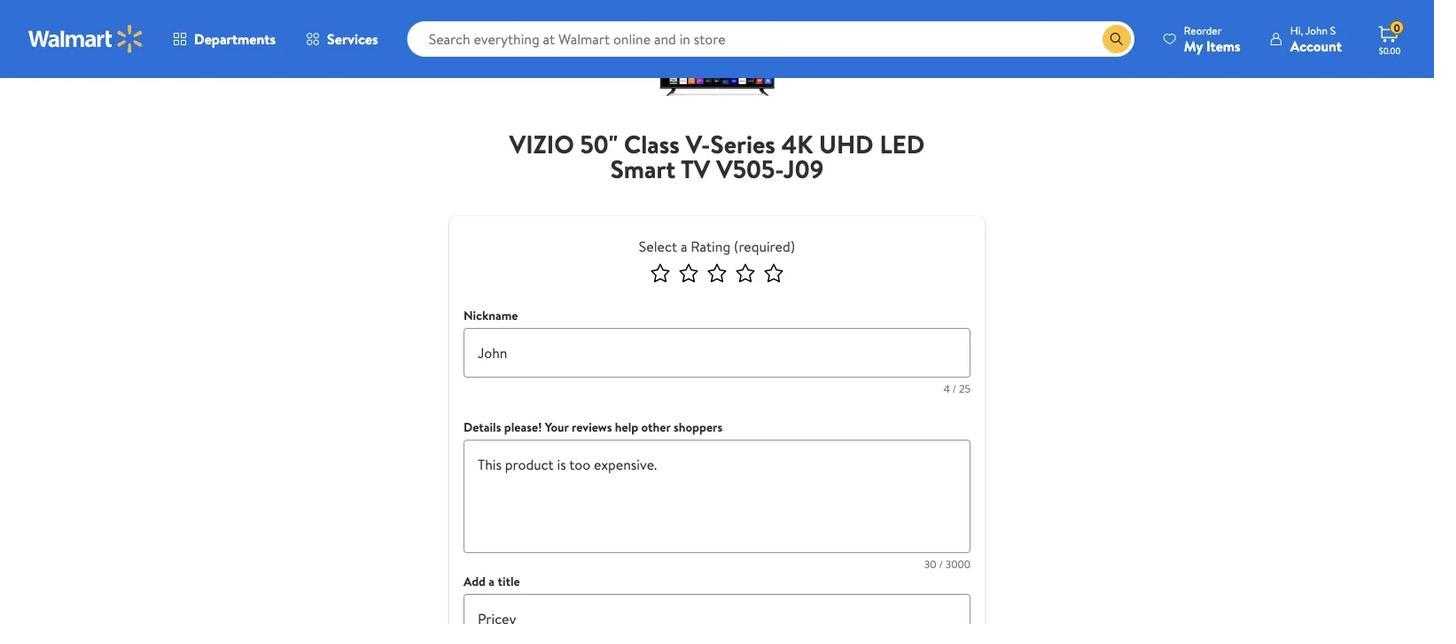 Task type: locate. For each thing, give the bounding box(es) containing it.
30 / 3000
[[925, 556, 971, 572]]

departments
[[194, 29, 276, 49]]

uhd
[[819, 126, 874, 161]]

4k
[[782, 126, 813, 161]]

Add a title text field
[[464, 594, 971, 624]]

a right the select
[[681, 237, 688, 256]]

Search search field
[[408, 21, 1135, 57]]

0
[[1394, 20, 1401, 35]]

led
[[880, 126, 925, 161]]

nickname
[[464, 307, 518, 324]]

vizio 50" class v-series 4k uhd led smart tv v505-j09
[[510, 126, 925, 186]]

services
[[327, 29, 378, 49]]

/ right 4
[[953, 381, 957, 396]]

v505-
[[717, 151, 784, 186]]

0 horizontal spatial /
[[939, 556, 943, 572]]

1 vertical spatial a
[[489, 573, 495, 590]]

walmart image
[[28, 25, 144, 53]]

25
[[960, 381, 971, 396]]

please!
[[504, 419, 542, 436]]

1 vertical spatial /
[[939, 556, 943, 572]]

a right "add"
[[489, 573, 495, 590]]

select a rating (required)
[[639, 237, 796, 256]]

0 horizontal spatial a
[[489, 573, 495, 590]]

reorder
[[1185, 23, 1222, 38]]

write a review for vizio 50" class v-series 4k uhd led smart tv v505-j09 element
[[490, 126, 944, 195]]

account
[[1291, 36, 1343, 55]]

(required)
[[734, 237, 796, 256]]

/ right the 30
[[939, 556, 943, 572]]

0 vertical spatial /
[[953, 381, 957, 396]]

rating
[[691, 237, 731, 256]]

/
[[953, 381, 957, 396], [939, 556, 943, 572]]

1 horizontal spatial /
[[953, 381, 957, 396]]

your
[[545, 419, 569, 436]]

add a title
[[464, 573, 520, 590]]

1 horizontal spatial a
[[681, 237, 688, 256]]

reorder my items
[[1185, 23, 1241, 55]]

0 vertical spatial a
[[681, 237, 688, 256]]

help
[[615, 419, 639, 436]]

shoppers
[[674, 419, 723, 436]]

class
[[624, 126, 680, 161]]

a
[[681, 237, 688, 256], [489, 573, 495, 590]]

Walmart Site-Wide search field
[[408, 21, 1135, 57]]



Task type: describe. For each thing, give the bounding box(es) containing it.
add
[[464, 573, 486, 590]]

/ for details please! your reviews help other shoppers
[[939, 556, 943, 572]]

hi,
[[1291, 23, 1304, 38]]

items
[[1207, 36, 1241, 55]]

hi, john s account
[[1291, 23, 1343, 55]]

select
[[639, 237, 678, 256]]

/ for nickname
[[953, 381, 957, 396]]

v-
[[686, 126, 711, 161]]

30
[[925, 556, 937, 572]]

$0.00
[[1380, 44, 1401, 56]]

search icon image
[[1110, 32, 1124, 46]]

3000
[[946, 556, 971, 572]]

smart
[[611, 151, 676, 186]]

j09
[[784, 151, 824, 186]]

reviews
[[572, 419, 612, 436]]

series
[[711, 126, 776, 161]]

john
[[1306, 23, 1328, 38]]

Details please! Your reviews help other shoppers text field
[[464, 440, 971, 553]]

tv
[[681, 151, 711, 186]]

departments button
[[158, 18, 291, 60]]

a for select
[[681, 237, 688, 256]]

s
[[1331, 23, 1336, 38]]

details please! your reviews help other shoppers
[[464, 419, 723, 436]]

4
[[944, 381, 950, 396]]

other
[[642, 419, 671, 436]]

services button
[[291, 18, 393, 60]]

50"
[[580, 126, 618, 161]]

a for add
[[489, 573, 495, 590]]

my
[[1185, 36, 1203, 55]]

title
[[498, 573, 520, 590]]

vizio
[[510, 126, 575, 161]]

Nickname text field
[[464, 328, 971, 378]]

4 / 25
[[944, 381, 971, 396]]

details
[[464, 419, 501, 436]]



Task type: vqa. For each thing, say whether or not it's contained in the screenshot.
the topmost a
yes



